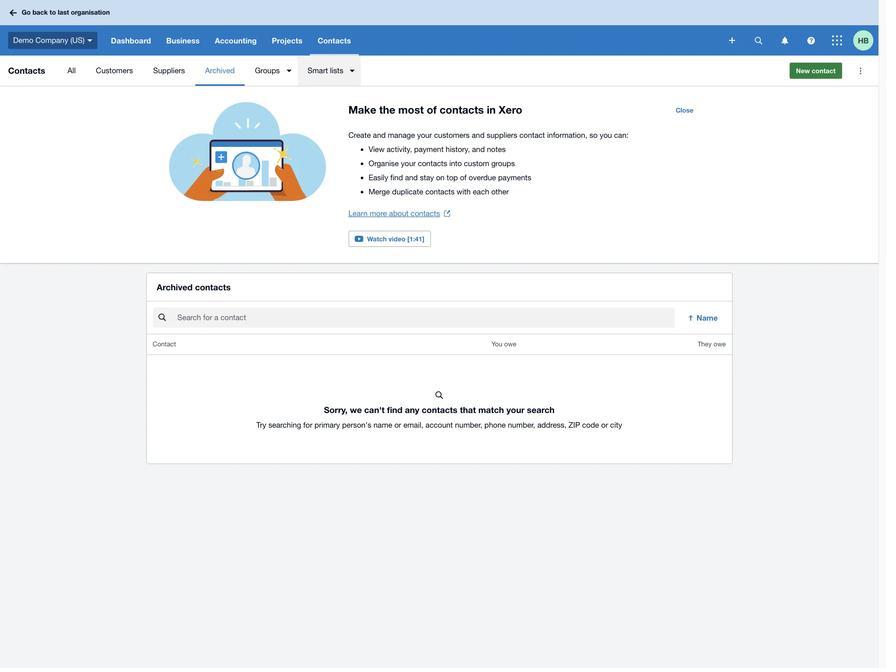 Task type: locate. For each thing, give the bounding box(es) containing it.
they owe
[[698, 340, 726, 348]]

1 horizontal spatial or
[[602, 421, 609, 429]]

lists
[[330, 66, 344, 75]]

1 owe from the left
[[505, 340, 517, 348]]

go back to last organisation
[[22, 8, 110, 16]]

(us)
[[70, 36, 85, 44]]

or
[[395, 421, 402, 429], [602, 421, 609, 429]]

1 vertical spatial find
[[387, 405, 403, 415]]

city
[[611, 421, 623, 429]]

number,
[[455, 421, 483, 429], [508, 421, 536, 429]]

0 horizontal spatial owe
[[505, 340, 517, 348]]

merge
[[369, 187, 390, 196]]

0 horizontal spatial number,
[[455, 421, 483, 429]]

groups
[[492, 159, 515, 168]]

primary
[[315, 421, 340, 429]]

business button
[[159, 25, 207, 56]]

1 horizontal spatial contact
[[812, 67, 836, 75]]

watch video [1:41] button
[[349, 231, 431, 247]]

projects
[[272, 36, 303, 45]]

banner containing hb
[[0, 0, 879, 56]]

1 number, from the left
[[455, 421, 483, 429]]

and up view
[[373, 131, 386, 139]]

find inside contact list table element
[[387, 405, 403, 415]]

1 horizontal spatial archived
[[205, 66, 235, 75]]

0 horizontal spatial contacts
[[8, 65, 45, 76]]

0 horizontal spatial contact
[[520, 131, 545, 139]]

of right most
[[427, 104, 437, 116]]

0 horizontal spatial your
[[401, 159, 416, 168]]

navigation inside banner
[[103, 25, 723, 56]]

close button
[[670, 102, 700, 118]]

merge duplicate contacts with each other
[[369, 187, 509, 196]]

your
[[417, 131, 432, 139], [401, 159, 416, 168], [507, 405, 525, 415]]

manage
[[388, 131, 415, 139]]

1 vertical spatial your
[[401, 159, 416, 168]]

archived
[[205, 66, 235, 75], [157, 282, 193, 292]]

each
[[473, 187, 490, 196]]

go
[[22, 8, 31, 16]]

svg image
[[10, 9, 17, 16], [833, 35, 843, 45], [755, 37, 763, 44], [782, 37, 789, 44], [808, 37, 815, 44], [87, 39, 92, 42]]

1 horizontal spatial of
[[460, 173, 467, 182]]

projects button
[[265, 25, 310, 56]]

0 vertical spatial your
[[417, 131, 432, 139]]

customers button
[[86, 56, 143, 86]]

make the most of contacts in xero
[[349, 104, 523, 116]]

1 horizontal spatial number,
[[508, 421, 536, 429]]

1 horizontal spatial contacts
[[318, 36, 351, 45]]

0 vertical spatial contact
[[812, 67, 836, 75]]

1 vertical spatial contacts
[[8, 65, 45, 76]]

make
[[349, 104, 377, 116]]

2 owe from the left
[[714, 340, 726, 348]]

number, down search
[[508, 421, 536, 429]]

on
[[436, 173, 445, 182]]

the
[[380, 104, 396, 116]]

accounting button
[[207, 25, 265, 56]]

search
[[527, 405, 555, 415]]

or right name
[[395, 421, 402, 429]]

contacts
[[440, 104, 484, 116], [418, 159, 448, 168], [426, 187, 455, 196], [411, 209, 440, 218], [195, 282, 231, 292], [422, 405, 458, 415]]

banner
[[0, 0, 879, 56]]

owe right they
[[714, 340, 726, 348]]

owe for you owe
[[505, 340, 517, 348]]

activity,
[[387, 145, 412, 154]]

1 vertical spatial contact
[[520, 131, 545, 139]]

navigation
[[103, 25, 723, 56]]

your right match at bottom
[[507, 405, 525, 415]]

find
[[391, 173, 403, 182], [387, 405, 403, 415]]

1 vertical spatial of
[[460, 173, 467, 182]]

notes
[[487, 145, 506, 154]]

contacts down demo
[[8, 65, 45, 76]]

about
[[389, 209, 409, 218]]

0 horizontal spatial archived
[[157, 282, 193, 292]]

owe
[[505, 340, 517, 348], [714, 340, 726, 348]]

2 horizontal spatial your
[[507, 405, 525, 415]]

hb
[[859, 36, 870, 45]]

you owe
[[492, 340, 517, 348]]

1 horizontal spatial your
[[417, 131, 432, 139]]

1 vertical spatial archived
[[157, 282, 193, 292]]

find left any
[[387, 405, 403, 415]]

archived contacts
[[157, 282, 231, 292]]

0 vertical spatial find
[[391, 173, 403, 182]]

or left city
[[602, 421, 609, 429]]

name
[[697, 313, 718, 322]]

view
[[369, 145, 385, 154]]

contact inside button
[[812, 67, 836, 75]]

contacts up lists
[[318, 36, 351, 45]]

new contact button
[[790, 63, 843, 79]]

owe right you
[[505, 340, 517, 348]]

of
[[427, 104, 437, 116], [460, 173, 467, 182]]

navigation containing dashboard
[[103, 25, 723, 56]]

1 horizontal spatial owe
[[714, 340, 726, 348]]

archived inside button
[[205, 66, 235, 75]]

phone
[[485, 421, 506, 429]]

suppliers button
[[143, 56, 195, 86]]

0 horizontal spatial of
[[427, 104, 437, 116]]

menu containing all
[[57, 56, 782, 86]]

contacts inside popup button
[[318, 36, 351, 45]]

dashboard
[[111, 36, 151, 45]]

suppliers
[[487, 131, 518, 139]]

contacts
[[318, 36, 351, 45], [8, 65, 45, 76]]

payment
[[414, 145, 444, 154]]

number, down that
[[455, 421, 483, 429]]

demo company (us)
[[13, 36, 85, 44]]

xero
[[499, 104, 523, 116]]

2 vertical spatial your
[[507, 405, 525, 415]]

and left the suppliers
[[472, 131, 485, 139]]

history,
[[446, 145, 470, 154]]

contact
[[812, 67, 836, 75], [520, 131, 545, 139]]

0 vertical spatial contacts
[[318, 36, 351, 45]]

archived for archived
[[205, 66, 235, 75]]

organise your contacts into custom groups
[[369, 159, 515, 168]]

last
[[58, 8, 69, 16]]

easily find and stay on top of overdue payments
[[369, 173, 532, 182]]

menu
[[57, 56, 782, 86]]

suppliers
[[153, 66, 185, 75]]

of right top
[[460, 173, 467, 182]]

sorry, we can't find any contacts that match your search
[[324, 405, 555, 415]]

find up duplicate
[[391, 173, 403, 182]]

contact right new
[[812, 67, 836, 75]]

contact right the suppliers
[[520, 131, 545, 139]]

most
[[399, 104, 424, 116]]

your down the activity,
[[401, 159, 416, 168]]

name
[[374, 421, 393, 429]]

0 horizontal spatial or
[[395, 421, 402, 429]]

any
[[405, 405, 420, 415]]

account
[[426, 421, 453, 429]]

0 vertical spatial archived
[[205, 66, 235, 75]]

your up the payment
[[417, 131, 432, 139]]

customers
[[96, 66, 133, 75]]

information,
[[548, 131, 588, 139]]

name button
[[681, 308, 726, 328]]



Task type: vqa. For each thing, say whether or not it's contained in the screenshot.
topmost THE ADD
no



Task type: describe. For each thing, give the bounding box(es) containing it.
learn more about contacts link
[[349, 207, 450, 221]]

match
[[479, 405, 504, 415]]

you
[[600, 131, 613, 139]]

we
[[350, 405, 362, 415]]

2 or from the left
[[602, 421, 609, 429]]

accounting
[[215, 36, 257, 45]]

duplicate
[[392, 187, 424, 196]]

archived for archived contacts
[[157, 282, 193, 292]]

try searching for primary person's name or email, account number, phone number, address, zip code or city
[[257, 421, 623, 429]]

actions menu image
[[851, 61, 871, 81]]

back
[[33, 8, 48, 16]]

and up duplicate
[[405, 173, 418, 182]]

custom
[[464, 159, 490, 168]]

customers
[[434, 131, 470, 139]]

smart lists menu item
[[298, 56, 361, 86]]

can:
[[615, 131, 629, 139]]

can't
[[365, 405, 385, 415]]

owe for they owe
[[714, 340, 726, 348]]

dashboard link
[[103, 25, 159, 56]]

archived button
[[195, 56, 245, 86]]

code
[[583, 421, 600, 429]]

learn more about contacts
[[349, 209, 440, 218]]

in
[[487, 104, 496, 116]]

watch
[[367, 235, 387, 243]]

create and manage your customers and suppliers contact information, so you can:
[[349, 131, 629, 139]]

payments
[[499, 173, 532, 182]]

new
[[797, 67, 811, 75]]

close
[[676, 106, 694, 114]]

your inside contact list table element
[[507, 405, 525, 415]]

stay
[[420, 173, 434, 182]]

2 number, from the left
[[508, 421, 536, 429]]

organisation
[[71, 8, 110, 16]]

into
[[450, 159, 462, 168]]

overdue
[[469, 173, 496, 182]]

all
[[68, 66, 76, 75]]

more
[[370, 209, 387, 218]]

hb button
[[854, 25, 879, 56]]

video
[[389, 235, 406, 243]]

svg image
[[730, 37, 736, 43]]

svg image inside go back to last organisation link
[[10, 9, 17, 16]]

new contact
[[797, 67, 836, 75]]

business
[[166, 36, 200, 45]]

that
[[460, 405, 476, 415]]

searching
[[269, 421, 301, 429]]

demo company (us) button
[[0, 25, 103, 56]]

company
[[35, 36, 68, 44]]

demo
[[13, 36, 33, 44]]

so
[[590, 131, 598, 139]]

watch video [1:41]
[[367, 235, 425, 243]]

view activity, payment history, and notes
[[369, 145, 506, 154]]

contact list table element
[[147, 334, 733, 464]]

groups button
[[245, 56, 298, 86]]

[1:41]
[[408, 235, 425, 243]]

zip
[[569, 421, 581, 429]]

easily
[[369, 173, 389, 182]]

smart lists
[[308, 66, 344, 75]]

all button
[[57, 56, 86, 86]]

learn
[[349, 209, 368, 218]]

smart
[[308, 66, 328, 75]]

address,
[[538, 421, 567, 429]]

svg image inside demo company (us) popup button
[[87, 39, 92, 42]]

to
[[50, 8, 56, 16]]

organise
[[369, 159, 399, 168]]

sorry,
[[324, 405, 348, 415]]

go back to last organisation link
[[6, 4, 116, 22]]

for
[[304, 421, 313, 429]]

smart lists button
[[298, 56, 361, 86]]

contact
[[153, 340, 176, 348]]

Search for a contact field
[[177, 308, 675, 327]]

1 or from the left
[[395, 421, 402, 429]]

and up custom
[[472, 145, 485, 154]]

groups
[[255, 66, 280, 75]]

contacts button
[[310, 25, 359, 56]]

email,
[[404, 421, 424, 429]]

person's
[[342, 421, 372, 429]]

0 vertical spatial of
[[427, 104, 437, 116]]

contacts inside contact list table element
[[422, 405, 458, 415]]



